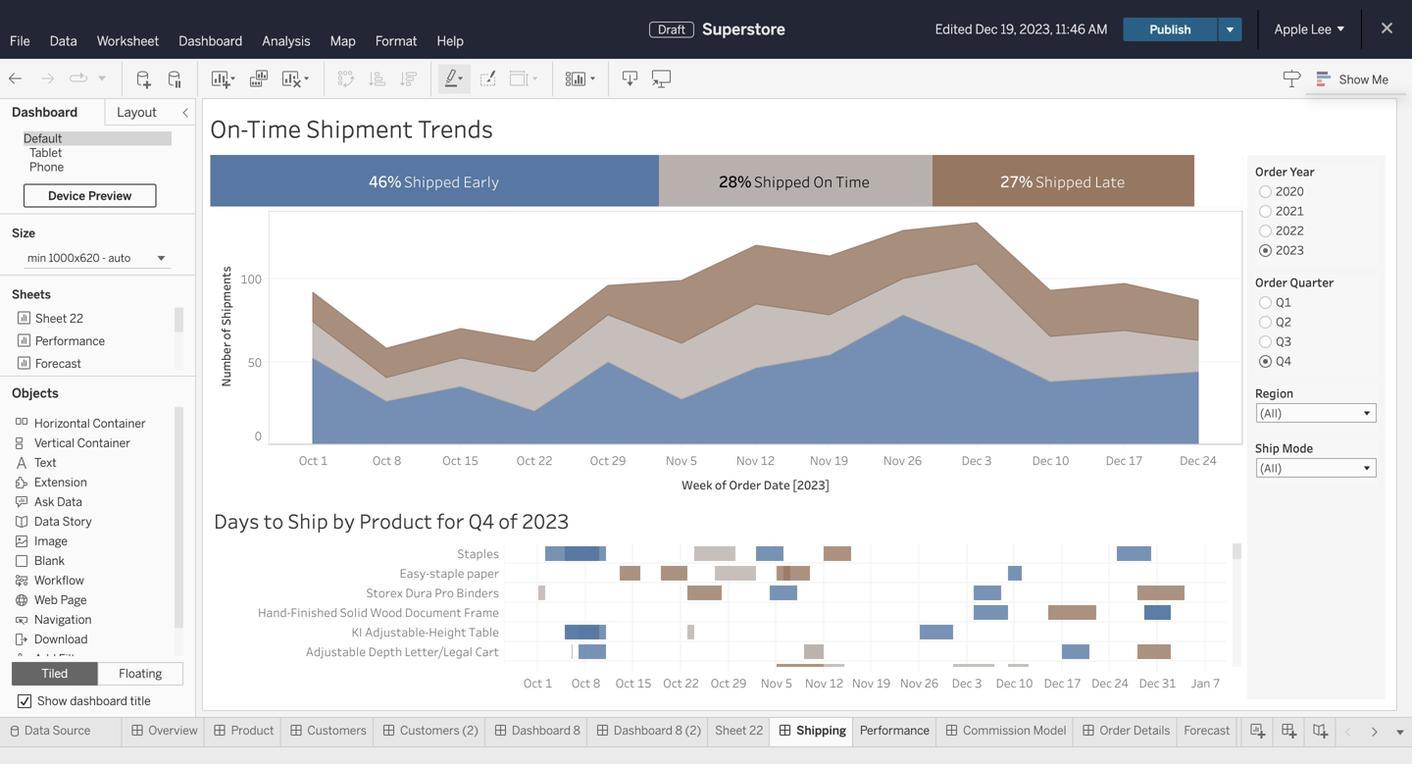 Task type: locate. For each thing, give the bounding box(es) containing it.
(all) down ship mode
[[1260, 461, 1282, 475]]

customers
[[307, 723, 367, 738], [400, 723, 460, 738]]

2023 down 2022
[[1276, 242, 1304, 258]]

list box containing sheet 22
[[12, 308, 183, 375]]

1 horizontal spatial ship
[[1256, 440, 1280, 456]]

objects list box
[[12, 407, 183, 668]]

order quarter list box
[[1256, 292, 1377, 371]]

0 horizontal spatial forecast
[[35, 357, 81, 371]]

sort descending image
[[399, 69, 419, 89]]

default
[[24, 131, 62, 146]]

customers (2)
[[400, 723, 479, 738]]

navigation option
[[12, 609, 161, 629]]

0 vertical spatial container
[[93, 416, 146, 430]]

extension
[[34, 475, 87, 489]]

0 horizontal spatial (2)
[[462, 723, 479, 738]]

(all)
[[1260, 406, 1282, 420], [1260, 461, 1282, 475]]

Q4 radio
[[1256, 351, 1377, 371]]

0 vertical spatial marks. press enter to open the view data window.. use arrow keys to navigate data visualization elements. image
[[210, 155, 1244, 207]]

container up vertical container option
[[93, 416, 146, 430]]

2023,
[[1020, 22, 1053, 37]]

1 horizontal spatial 8
[[675, 723, 683, 738]]

q4 link
[[1276, 353, 1292, 369]]

floating
[[119, 666, 162, 681]]

-
[[102, 252, 106, 265]]

product right overview
[[231, 723, 274, 738]]

order left details
[[1100, 723, 1131, 738]]

sheet right "dashboard 8 (2)"
[[715, 723, 747, 738]]

workflow
[[34, 573, 84, 587]]

new data source image
[[134, 69, 154, 89]]

vertical
[[34, 436, 75, 450]]

container inside horizontal container option
[[93, 416, 146, 430]]

performance down sheets
[[35, 334, 105, 348]]

2023 right of
[[522, 507, 569, 534]]

q4
[[1276, 353, 1292, 369], [468, 507, 494, 534]]

performance right shipping
[[860, 723, 930, 738]]

22 left shipping
[[750, 723, 763, 738]]

forecast
[[35, 357, 81, 371], [1184, 723, 1230, 738]]

show down tiled
[[37, 694, 67, 708]]

container inside vertical container option
[[77, 436, 130, 450]]

0 vertical spatial sheet
[[35, 311, 67, 326]]

(all) for ship mode
[[1260, 461, 1282, 475]]

1 customers from the left
[[307, 723, 367, 738]]

1 horizontal spatial sheet 22
[[715, 723, 763, 738]]

Q1 radio
[[1256, 292, 1377, 312]]

q2
[[1276, 313, 1292, 330]]

marks. press enter to open the view data window.. use arrow keys to navigate data visualization elements. image
[[210, 155, 1244, 207], [269, 211, 1244, 444], [504, 543, 1226, 764]]

text
[[34, 455, 56, 470]]

navigation
[[34, 612, 92, 627]]

vertical container
[[34, 436, 130, 450]]

1 vertical spatial 22
[[750, 723, 763, 738]]

22 down 1000x620
[[70, 311, 83, 326]]

ask data option
[[12, 491, 161, 511]]

show for show me
[[1340, 72, 1370, 87]]

8 for dashboard 8
[[573, 723, 581, 738]]

vertical container option
[[12, 433, 161, 452]]

show inside button
[[1340, 72, 1370, 87]]

of
[[499, 507, 518, 534]]

list box
[[12, 308, 183, 375]]

0 vertical spatial (all)
[[1260, 406, 1282, 420]]

order for 2020
[[1256, 163, 1288, 179]]

file
[[10, 33, 30, 49]]

2 (2) from the left
[[685, 723, 702, 738]]

auto
[[108, 252, 131, 265]]

Q2 radio
[[1256, 312, 1377, 332]]

forecast right details
[[1184, 723, 1230, 738]]

(all) down the region
[[1260, 406, 1282, 420]]

customers for customers (2)
[[400, 723, 460, 738]]

device preview button
[[24, 184, 156, 207]]

details
[[1134, 723, 1171, 738]]

2020 radio
[[1256, 181, 1377, 201]]

performance
[[35, 334, 105, 348], [860, 723, 930, 738]]

show left me
[[1340, 72, 1370, 87]]

on-time shipment trends
[[210, 112, 493, 145]]

1 vertical spatial order
[[1256, 274, 1288, 290]]

order details
[[1100, 723, 1171, 738]]

replay animation image
[[96, 72, 108, 84]]

days to ship by product for q4 of 2023
[[214, 507, 569, 534]]

22
[[70, 311, 83, 326], [750, 723, 763, 738]]

1 vertical spatial show
[[37, 694, 67, 708]]

0 horizontal spatial 8
[[573, 723, 581, 738]]

1 vertical spatial (all)
[[1260, 461, 1282, 475]]

2021 radio
[[1256, 201, 1377, 221]]

(all) inside field
[[1260, 406, 1282, 420]]

show dashboard title
[[37, 694, 151, 708]]

0 horizontal spatial sheet 22
[[35, 311, 83, 326]]

1 horizontal spatial q4
[[1276, 353, 1292, 369]]

1 horizontal spatial (2)
[[685, 723, 702, 738]]

apple lee
[[1275, 22, 1332, 37]]

show me
[[1340, 72, 1389, 87]]

2023
[[1276, 242, 1304, 258], [522, 507, 569, 534]]

web
[[34, 593, 58, 607]]

1 horizontal spatial 22
[[750, 723, 763, 738]]

Region field
[[1256, 403, 1377, 423]]

2 vertical spatial order
[[1100, 723, 1131, 738]]

default tablet phone
[[24, 131, 64, 174]]

web page option
[[12, 589, 161, 609]]

1 vertical spatial ship
[[288, 507, 328, 534]]

1 horizontal spatial show
[[1340, 72, 1370, 87]]

1 horizontal spatial sheet
[[715, 723, 747, 738]]

region
[[1256, 385, 1294, 401]]

filters
[[59, 652, 92, 666]]

0 horizontal spatial customers
[[307, 723, 367, 738]]

format
[[376, 33, 417, 49]]

layout
[[117, 104, 157, 120]]

forecast up objects
[[35, 357, 81, 371]]

0 vertical spatial product
[[359, 507, 432, 534]]

0 horizontal spatial ship
[[288, 507, 328, 534]]

0 vertical spatial q4
[[1276, 353, 1292, 369]]

collapse image
[[179, 107, 191, 119]]

ask
[[34, 495, 54, 509]]

1 horizontal spatial 2023
[[1276, 242, 1304, 258]]

0 horizontal spatial 22
[[70, 311, 83, 326]]

8 for dashboard 8 (2)
[[675, 723, 683, 738]]

sheet down sheets
[[35, 311, 67, 326]]

sheet 22 down sheets
[[35, 311, 83, 326]]

1 (all) from the top
[[1260, 406, 1282, 420]]

sort ascending image
[[368, 69, 387, 89]]

data for data
[[50, 33, 77, 49]]

1 vertical spatial 2023
[[522, 507, 569, 534]]

data inside option
[[34, 514, 60, 529]]

for
[[437, 507, 464, 534]]

text option
[[12, 452, 161, 472]]

container down horizontal container
[[77, 436, 130, 450]]

order quarter
[[1256, 274, 1334, 290]]

8
[[573, 723, 581, 738], [675, 723, 683, 738]]

data up data story
[[57, 495, 82, 509]]

ship right to
[[288, 507, 328, 534]]

data up replay animation image
[[50, 33, 77, 49]]

data left source
[[25, 723, 50, 738]]

1 8 from the left
[[573, 723, 581, 738]]

0 horizontal spatial q4
[[468, 507, 494, 534]]

undo image
[[6, 69, 26, 89]]

product right by
[[359, 507, 432, 534]]

quarter
[[1290, 274, 1334, 290]]

2023 link
[[1276, 242, 1304, 258]]

1 horizontal spatial product
[[359, 507, 432, 534]]

0 vertical spatial show
[[1340, 72, 1370, 87]]

1 horizontal spatial customers
[[400, 723, 460, 738]]

apple
[[1275, 22, 1308, 37]]

ship left mode on the bottom right
[[1256, 440, 1280, 456]]

product
[[359, 507, 432, 534], [231, 723, 274, 738]]

2 (all) from the top
[[1260, 461, 1282, 475]]

0 vertical spatial order
[[1256, 163, 1288, 179]]

1 vertical spatial q4
[[468, 507, 494, 534]]

sheet 22 right "dashboard 8 (2)"
[[715, 723, 763, 738]]

0 horizontal spatial show
[[37, 694, 67, 708]]

data
[[50, 33, 77, 49], [57, 495, 82, 509], [34, 514, 60, 529], [25, 723, 50, 738]]

order up q1
[[1256, 274, 1288, 290]]

2 vertical spatial marks. press enter to open the view data window.. use arrow keys to navigate data visualization elements. image
[[504, 543, 1226, 764]]

show
[[1340, 72, 1370, 87], [37, 694, 67, 708]]

2 8 from the left
[[675, 723, 683, 738]]

0 vertical spatial 22
[[70, 311, 83, 326]]

0 vertical spatial 2023
[[1276, 242, 1304, 258]]

order year
[[1256, 163, 1315, 179]]

workflow option
[[12, 570, 161, 589]]

(2)
[[462, 723, 479, 738], [685, 723, 702, 738]]

order year list box
[[1256, 181, 1377, 260]]

2023 radio
[[1256, 240, 1377, 260]]

customers for customers
[[307, 723, 367, 738]]

on-
[[210, 112, 247, 145]]

q4 left of
[[468, 507, 494, 534]]

1 vertical spatial forecast
[[1184, 723, 1230, 738]]

replay animation image
[[69, 69, 88, 89]]

1 vertical spatial performance
[[860, 723, 930, 738]]

mode
[[1282, 440, 1314, 456]]

dashboard
[[179, 33, 243, 49], [12, 104, 78, 120], [512, 723, 571, 738], [614, 723, 673, 738]]

0 vertical spatial forecast
[[35, 357, 81, 371]]

q4 down q3 link at the right top
[[1276, 353, 1292, 369]]

image option
[[12, 531, 161, 550]]

data source
[[25, 723, 91, 738]]

order up 2020 link
[[1256, 163, 1288, 179]]

horizontal container option
[[12, 413, 161, 433]]

model
[[1033, 723, 1067, 738]]

2021
[[1276, 203, 1304, 219]]

0 vertical spatial sheet 22
[[35, 311, 83, 326]]

1 vertical spatial product
[[231, 723, 274, 738]]

q1
[[1276, 294, 1292, 310]]

horizontal container
[[34, 416, 146, 430]]

1 vertical spatial container
[[77, 436, 130, 450]]

sheet 22
[[35, 311, 83, 326], [715, 723, 763, 738]]

0 vertical spatial performance
[[35, 334, 105, 348]]

duplicate image
[[249, 69, 269, 89]]

(all) inside the 'ship mode' field
[[1260, 461, 1282, 475]]

data down ask on the bottom left of the page
[[34, 514, 60, 529]]

Ship Mode field
[[1256, 458, 1377, 478]]

order
[[1256, 163, 1288, 179], [1256, 274, 1288, 290], [1100, 723, 1131, 738]]

2 customers from the left
[[400, 723, 460, 738]]



Task type: vqa. For each thing, say whether or not it's contained in the screenshot.
5th 'Row' from the top of the grid containing Overview
no



Task type: describe. For each thing, give the bounding box(es) containing it.
q2 link
[[1276, 313, 1292, 330]]

0 vertical spatial ship
[[1256, 440, 1280, 456]]

edited dec 19, 2023, 11:46 am
[[936, 22, 1108, 37]]

0 horizontal spatial product
[[231, 723, 274, 738]]

1 vertical spatial sheet
[[715, 723, 747, 738]]

redo image
[[37, 69, 57, 89]]

show me button
[[1308, 64, 1407, 94]]

add
[[34, 652, 56, 666]]

highlight image
[[443, 69, 466, 89]]

sheets
[[12, 287, 51, 302]]

map
[[330, 33, 356, 49]]

download
[[34, 632, 88, 646]]

blank option
[[12, 550, 161, 570]]

2022 radio
[[1256, 221, 1377, 240]]

2020 link
[[1276, 183, 1304, 199]]

by
[[333, 507, 355, 534]]

show for show dashboard title
[[37, 694, 67, 708]]

q3 link
[[1276, 333, 1292, 349]]

size
[[12, 226, 35, 240]]

swap rows and columns image
[[336, 69, 356, 89]]

(all) for region
[[1260, 406, 1282, 420]]

shipment
[[306, 112, 413, 145]]

me
[[1372, 72, 1389, 87]]

phone
[[29, 160, 64, 174]]

shipping
[[797, 723, 847, 738]]

order for q1
[[1256, 274, 1288, 290]]

data guide image
[[1283, 69, 1302, 88]]

year
[[1290, 163, 1315, 179]]

preview
[[88, 189, 132, 203]]

tiled
[[42, 666, 68, 681]]

2021 link
[[1276, 203, 1304, 219]]

download option
[[12, 629, 161, 648]]

11:46
[[1056, 22, 1086, 37]]

lee
[[1311, 22, 1332, 37]]

clear sheet image
[[281, 69, 312, 89]]

title
[[130, 694, 151, 708]]

1 vertical spatial sheet 22
[[715, 723, 763, 738]]

1 (2) from the left
[[462, 723, 479, 738]]

1 horizontal spatial forecast
[[1184, 723, 1230, 738]]

0 horizontal spatial 2023
[[522, 507, 569, 534]]

2023 inside 2023 radio
[[1276, 242, 1304, 258]]

extension option
[[12, 472, 161, 491]]

ask data
[[34, 495, 82, 509]]

trends
[[418, 112, 493, 145]]

container for horizontal container
[[93, 416, 146, 430]]

pause auto updates image
[[166, 69, 185, 89]]

draft
[[658, 22, 686, 37]]

horizontal
[[34, 416, 90, 430]]

format workbook image
[[478, 69, 497, 89]]

time
[[247, 112, 301, 145]]

ship mode
[[1256, 440, 1314, 456]]

dec
[[975, 22, 998, 37]]

data for data story
[[34, 514, 60, 529]]

blank
[[34, 554, 65, 568]]

commission
[[963, 723, 1031, 738]]

data inside option
[[57, 495, 82, 509]]

device preview
[[48, 189, 132, 203]]

add filters
[[34, 652, 92, 666]]

togglestate option group
[[12, 662, 183, 686]]

q3
[[1276, 333, 1292, 349]]

Q3 radio
[[1256, 332, 1377, 351]]

min
[[27, 252, 46, 265]]

download image
[[621, 69, 641, 89]]

dashboard
[[70, 694, 127, 708]]

superstore
[[702, 20, 786, 39]]

1 vertical spatial marks. press enter to open the view data window.. use arrow keys to navigate data visualization elements. image
[[269, 211, 1244, 444]]

dashboard 8
[[512, 723, 581, 738]]

on-time shipment trends heading
[[210, 106, 1390, 151]]

publish
[[1150, 22, 1192, 37]]

2020
[[1276, 183, 1304, 199]]

worksheet
[[97, 33, 159, 49]]

open and edit this workbook in tableau desktop image
[[652, 69, 672, 89]]

container for vertical container
[[77, 436, 130, 450]]

tablet
[[29, 146, 62, 160]]

0 horizontal spatial sheet
[[35, 311, 67, 326]]

days
[[214, 507, 259, 534]]

2022 link
[[1276, 222, 1304, 238]]

overview
[[148, 723, 198, 738]]

2022
[[1276, 222, 1304, 238]]

data story
[[34, 514, 92, 529]]

objects
[[12, 385, 59, 401]]

page
[[60, 593, 87, 607]]

22 inside list box
[[70, 311, 83, 326]]

web page
[[34, 593, 87, 607]]

analysis
[[262, 33, 311, 49]]

19,
[[1001, 22, 1017, 37]]

source
[[53, 723, 91, 738]]

edited
[[936, 22, 973, 37]]

story
[[62, 514, 92, 529]]

device
[[48, 189, 85, 203]]

fit image
[[509, 69, 540, 89]]

q1 link
[[1276, 294, 1292, 310]]

commission model
[[963, 723, 1067, 738]]

help
[[437, 33, 464, 49]]

1000x620
[[49, 252, 100, 265]]

data story option
[[12, 511, 161, 531]]

to
[[264, 507, 284, 534]]

0 horizontal spatial performance
[[35, 334, 105, 348]]

1 horizontal spatial performance
[[860, 723, 930, 738]]

add filters option
[[12, 648, 161, 668]]

dashboard 8 (2)
[[614, 723, 702, 738]]

min 1000x620 - auto
[[27, 252, 131, 265]]

show/hide cards image
[[565, 69, 596, 89]]

data for data source
[[25, 723, 50, 738]]

am
[[1088, 22, 1108, 37]]

new worksheet image
[[210, 69, 237, 89]]

q4 inside "option"
[[1276, 353, 1292, 369]]



